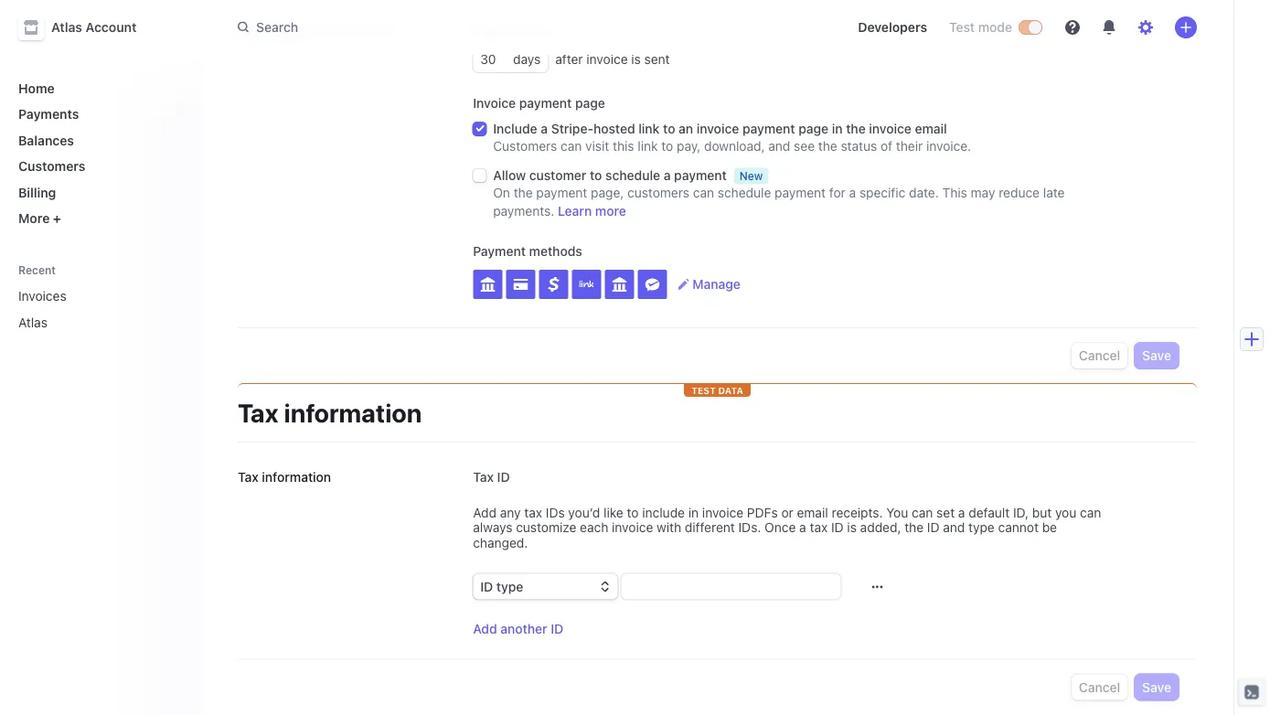 Task type: vqa. For each thing, say whether or not it's contained in the screenshot.
"Atlas Account"
yes



Task type: locate. For each thing, give the bounding box(es) containing it.
schedule inside on the payment page, customers can schedule payment for a specific date. this may reduce late payments.
[[718, 186, 771, 201]]

add another id
[[473, 622, 564, 637]]

schedule down "new"
[[718, 186, 771, 201]]

can right customers
[[693, 186, 714, 201]]

1 vertical spatial in
[[689, 505, 699, 520]]

id,
[[1013, 505, 1029, 520]]

id down changed.
[[480, 579, 493, 595]]

atlas for atlas
[[18, 315, 48, 330]]

include
[[642, 505, 685, 520]]

is inside the add any tax ids you'd like to include in invoice pdfs or email receipts. you can set a default id, but you can always customize each invoice with different ids. once a tax id is added, the id and type cannot be changed.
[[847, 520, 857, 536]]

page,
[[591, 186, 624, 201]]

always
[[473, 520, 513, 536]]

a
[[541, 122, 548, 137], [664, 168, 671, 183], [849, 186, 856, 201], [959, 505, 965, 520], [800, 520, 807, 536]]

customers
[[628, 186, 690, 201]]

invoice
[[587, 52, 628, 67], [697, 122, 739, 137], [869, 122, 912, 137], [702, 505, 744, 520], [612, 520, 653, 536]]

1 cancel from the top
[[1079, 348, 1121, 364]]

in
[[832, 122, 843, 137], [689, 505, 699, 520]]

0 horizontal spatial tax
[[524, 505, 542, 520]]

1 horizontal spatial email
[[915, 122, 947, 137]]

invoice
[[473, 96, 516, 111]]

1 save from the top
[[1143, 348, 1172, 364]]

and inside the add any tax ids you'd like to include in invoice pdfs or email receipts. you can set a default id, but you can always customize each invoice with different ids. once a tax id is added, the id and type cannot be changed.
[[943, 520, 965, 536]]

payment down customer
[[536, 186, 588, 201]]

to left an
[[663, 122, 675, 137]]

after invoice is sent
[[555, 52, 670, 67]]

settings image
[[1139, 20, 1153, 35]]

payment for payment due
[[473, 23, 526, 38]]

customers down the balances
[[18, 159, 85, 174]]

1 vertical spatial customers
[[18, 159, 85, 174]]

1 horizontal spatial customers
[[493, 139, 557, 154]]

0 vertical spatial schedule
[[606, 168, 660, 183]]

more
[[595, 204, 626, 219]]

learn more
[[558, 204, 626, 219]]

save
[[1143, 348, 1172, 364], [1143, 680, 1172, 695]]

invoice payment page
[[473, 96, 605, 111]]

download,
[[704, 139, 765, 154]]

0 horizontal spatial in
[[689, 505, 699, 520]]

0 horizontal spatial atlas
[[18, 315, 48, 330]]

mode
[[978, 20, 1013, 35]]

1 vertical spatial save
[[1143, 680, 1172, 695]]

to inside the add any tax ids you'd like to include in invoice pdfs or email receipts. you can set a default id, but you can always customize each invoice with different ids. once a tax id is added, the id and type cannot be changed.
[[627, 505, 639, 520]]

1 vertical spatial save button
[[1135, 675, 1179, 701]]

learn
[[558, 204, 592, 219]]

1 vertical spatial type
[[497, 579, 524, 595]]

id
[[497, 470, 510, 485], [831, 520, 844, 536], [927, 520, 940, 536], [480, 579, 493, 595], [551, 622, 564, 637]]

add inside button
[[473, 622, 497, 637]]

tax for tax id
[[473, 470, 494, 485]]

1 horizontal spatial tax
[[810, 520, 828, 536]]

type
[[969, 520, 995, 536], [497, 579, 524, 595]]

atlas for atlas account
[[51, 20, 82, 35]]

0 vertical spatial save
[[1143, 348, 1172, 364]]

added,
[[860, 520, 901, 536]]

a down invoice payment page
[[541, 122, 548, 137]]

0 vertical spatial add
[[473, 505, 497, 520]]

invoice left pdfs
[[702, 505, 744, 520]]

the right added,
[[905, 520, 924, 536]]

atlas down the invoices
[[18, 315, 48, 330]]

payment methods
[[473, 244, 582, 259]]

1 save button from the top
[[1135, 343, 1179, 369]]

atlas inside recent element
[[18, 315, 48, 330]]

tax information
[[238, 470, 331, 485]]

0 horizontal spatial email
[[797, 505, 828, 520]]

tax inside test data tax information
[[238, 398, 279, 428]]

type up 'add another id'
[[497, 579, 524, 595]]

1 horizontal spatial and
[[943, 520, 965, 536]]

add for add any tax ids you'd like to include in invoice pdfs or email receipts. you can set a default id, but you can always customize each invoice with different ids. once a tax id is added, the id and type cannot be changed.
[[473, 505, 497, 520]]

email inside include a stripe-hosted link to an invoice payment page in the invoice email customers can visit this link to pay, download, and see the status of their invoice.
[[915, 122, 947, 137]]

1 horizontal spatial page
[[799, 122, 829, 137]]

0 vertical spatial cancel
[[1079, 348, 1121, 364]]

2 add from the top
[[473, 622, 497, 637]]

date.
[[909, 186, 939, 201]]

schedule down the this
[[606, 168, 660, 183]]

link right "hosted"
[[639, 122, 660, 137]]

0 vertical spatial in
[[832, 122, 843, 137]]

0 horizontal spatial and
[[769, 139, 791, 154]]

a inside on the payment page, customers can schedule payment for a specific date. this may reduce late payments.
[[849, 186, 856, 201]]

to left pay,
[[662, 139, 673, 154]]

1 vertical spatial schedule
[[718, 186, 771, 201]]

1 vertical spatial cancel button
[[1072, 675, 1128, 701]]

None text field
[[621, 574, 841, 600]]

0 vertical spatial email
[[915, 122, 947, 137]]

email right or
[[797, 505, 828, 520]]

can down the stripe- at top
[[561, 139, 582, 154]]

0 vertical spatial cancel button
[[1072, 343, 1128, 369]]

a right or
[[800, 520, 807, 536]]

cancel button
[[1072, 343, 1128, 369], [1072, 675, 1128, 701]]

email
[[915, 122, 947, 137], [797, 505, 828, 520]]

test
[[949, 20, 975, 35]]

add inside the add any tax ids you'd like to include in invoice pdfs or email receipts. you can set a default id, but you can always customize each invoice with different ids. once a tax id is added, the id and type cannot be changed.
[[473, 505, 497, 520]]

cancel for 2nd 'save' button from the bottom
[[1079, 348, 1121, 364]]

information
[[284, 398, 422, 428], [262, 470, 331, 485]]

2 payment from the top
[[473, 244, 526, 259]]

0 horizontal spatial customers
[[18, 159, 85, 174]]

terms
[[341, 23, 376, 38]]

may
[[971, 186, 996, 201]]

learn more link
[[558, 203, 626, 221]]

0 vertical spatial information
[[284, 398, 422, 428]]

once
[[765, 520, 796, 536]]

and
[[769, 139, 791, 154], [943, 520, 965, 536]]

a up customers
[[664, 168, 671, 183]]

payment up the stripe- at top
[[519, 96, 572, 111]]

tax right or
[[810, 520, 828, 536]]

include
[[493, 122, 538, 137]]

id right another
[[551, 622, 564, 637]]

visit
[[586, 139, 609, 154]]

and inside include a stripe-hosted link to an invoice payment page in the invoice email customers can visit this link to pay, download, and see the status of their invoice.
[[769, 139, 791, 154]]

payment
[[473, 23, 526, 38], [473, 244, 526, 259]]

payment
[[285, 23, 338, 38], [519, 96, 572, 111], [743, 122, 795, 137], [674, 168, 727, 183], [536, 186, 588, 201], [775, 186, 826, 201]]

1 vertical spatial payment
[[473, 244, 526, 259]]

atlas inside button
[[51, 20, 82, 35]]

1 vertical spatial is
[[847, 520, 857, 536]]

the up payments.
[[514, 186, 533, 201]]

add
[[473, 505, 497, 520], [473, 622, 497, 637]]

customers inside customers link
[[18, 159, 85, 174]]

0 vertical spatial type
[[969, 520, 995, 536]]

any
[[500, 505, 521, 520]]

another
[[501, 622, 548, 637]]

payment due
[[473, 23, 552, 38]]

page up see
[[799, 122, 829, 137]]

receipts.
[[832, 505, 883, 520]]

tax
[[238, 398, 279, 428], [238, 470, 259, 485], [473, 470, 494, 485]]

1 vertical spatial email
[[797, 505, 828, 520]]

status
[[841, 139, 877, 154]]

1 horizontal spatial schedule
[[718, 186, 771, 201]]

the inside the add any tax ids you'd like to include in invoice pdfs or email receipts. you can set a default id, but you can always customize each invoice with different ids. once a tax id is added, the id and type cannot be changed.
[[905, 520, 924, 536]]

add for add another id
[[473, 622, 497, 637]]

1 cancel button from the top
[[1072, 343, 1128, 369]]

home
[[18, 80, 55, 96]]

in up the status
[[832, 122, 843, 137]]

and left default
[[943, 520, 965, 536]]

can right you
[[1080, 505, 1102, 520]]

1 horizontal spatial type
[[969, 520, 995, 536]]

atlas left account on the left top of page
[[51, 20, 82, 35]]

an
[[679, 122, 693, 137]]

the inside on the payment page, customers can schedule payment for a specific date. this may reduce late payments.
[[514, 186, 533, 201]]

more +
[[18, 211, 61, 226]]

link
[[639, 122, 660, 137], [638, 139, 658, 154]]

0 vertical spatial atlas
[[51, 20, 82, 35]]

email up the invoice.
[[915, 122, 947, 137]]

tax
[[524, 505, 542, 520], [810, 520, 828, 536]]

2 cancel from the top
[[1079, 680, 1121, 695]]

1 vertical spatial cancel
[[1079, 680, 1121, 695]]

a right for
[[849, 186, 856, 201]]

to
[[663, 122, 675, 137], [662, 139, 673, 154], [590, 168, 602, 183], [627, 505, 639, 520]]

1 vertical spatial add
[[473, 622, 497, 637]]

is left sent
[[631, 52, 641, 67]]

page inside include a stripe-hosted link to an invoice payment page in the invoice email customers can visit this link to pay, download, and see the status of their invoice.
[[799, 122, 829, 137]]

atlas
[[51, 20, 82, 35], [18, 315, 48, 330]]

data
[[718, 386, 743, 396]]

link right the this
[[638, 139, 658, 154]]

type inside the add any tax ids you'd like to include in invoice pdfs or email receipts. you can set a default id, but you can always customize each invoice with different ids. once a tax id is added, the id and type cannot be changed.
[[969, 520, 995, 536]]

1 horizontal spatial atlas
[[51, 20, 82, 35]]

payment left for
[[775, 186, 826, 201]]

can
[[561, 139, 582, 154], [693, 186, 714, 201], [912, 505, 933, 520], [1080, 505, 1102, 520]]

methods
[[529, 244, 582, 259]]

page up the stripe- at top
[[575, 96, 605, 111]]

id left added,
[[831, 520, 844, 536]]

2 cancel button from the top
[[1072, 675, 1128, 701]]

customers inside include a stripe-hosted link to an invoice payment page in the invoice email customers can visit this link to pay, download, and see the status of their invoice.
[[493, 139, 557, 154]]

add any tax ids you'd like to include in invoice pdfs or email receipts. you can set a default id, but you can always customize each invoice with different ids. once a tax id is added, the id and type cannot be changed.
[[473, 505, 1102, 551]]

customers
[[493, 139, 557, 154], [18, 159, 85, 174]]

page
[[575, 96, 605, 111], [799, 122, 829, 137]]

1 payment from the top
[[473, 23, 526, 38]]

id up any
[[497, 470, 510, 485]]

in inside the add any tax ids you'd like to include in invoice pdfs or email receipts. you can set a default id, but you can always customize each invoice with different ids. once a tax id is added, the id and type cannot be changed.
[[689, 505, 699, 520]]

0 horizontal spatial type
[[497, 579, 524, 595]]

add left another
[[473, 622, 497, 637]]

0 vertical spatial and
[[769, 139, 791, 154]]

add left any
[[473, 505, 497, 520]]

tax for tax information
[[238, 470, 259, 485]]

2 save from the top
[[1143, 680, 1172, 695]]

is left added,
[[847, 520, 857, 536]]

cancel button for 2nd 'save' button from the bottom
[[1072, 343, 1128, 369]]

recent navigation links element
[[0, 263, 201, 337]]

0 vertical spatial save button
[[1135, 343, 1179, 369]]

1 add from the top
[[473, 505, 497, 520]]

default
[[969, 505, 1010, 520]]

to right like
[[627, 505, 639, 520]]

to up page,
[[590, 168, 602, 183]]

and left see
[[769, 139, 791, 154]]

payment up after invoice is sent text box
[[473, 23, 526, 38]]

1 horizontal spatial in
[[832, 122, 843, 137]]

payment down payments.
[[473, 244, 526, 259]]

type left cannot
[[969, 520, 995, 536]]

this
[[613, 139, 634, 154]]

customers down include
[[493, 139, 557, 154]]

0 horizontal spatial is
[[631, 52, 641, 67]]

1 horizontal spatial is
[[847, 520, 857, 536]]

invoice up download,
[[697, 122, 739, 137]]

save button
[[1135, 343, 1179, 369], [1135, 675, 1179, 701]]

0 vertical spatial page
[[575, 96, 605, 111]]

payment up download,
[[743, 122, 795, 137]]

1 vertical spatial and
[[943, 520, 965, 536]]

tax id
[[473, 470, 510, 485]]

developers
[[858, 20, 928, 35]]

after invoice is sent text field
[[473, 47, 513, 73]]

0 vertical spatial payment
[[473, 23, 526, 38]]

0 horizontal spatial page
[[575, 96, 605, 111]]

payments.
[[493, 204, 555, 219]]

in right with
[[689, 505, 699, 520]]

1 vertical spatial page
[[799, 122, 829, 137]]

1 vertical spatial atlas
[[18, 315, 48, 330]]

pdfs
[[747, 505, 778, 520]]

developers link
[[851, 13, 935, 42]]

tax left ids
[[524, 505, 542, 520]]

0 vertical spatial customers
[[493, 139, 557, 154]]



Task type: describe. For each thing, give the bounding box(es) containing it.
recent
[[18, 264, 56, 276]]

a inside include a stripe-hosted link to an invoice payment page in the invoice email customers can visit this link to pay, download, and see the status of their invoice.
[[541, 122, 548, 137]]

save for 2nd 'save' button from the bottom
[[1143, 348, 1172, 364]]

new
[[740, 170, 763, 183]]

you
[[1056, 505, 1077, 520]]

payment left terms
[[285, 23, 338, 38]]

type inside dropdown button
[[497, 579, 524, 595]]

default payment terms
[[238, 23, 376, 38]]

balances link
[[11, 125, 187, 155]]

billing link
[[11, 177, 187, 207]]

allow customer to schedule a payment
[[493, 168, 727, 183]]

2 save button from the top
[[1135, 675, 1179, 701]]

cancel for 1st 'save' button from the bottom
[[1079, 680, 1121, 695]]

days button
[[513, 47, 548, 73]]

allow
[[493, 168, 526, 183]]

email inside the add any tax ids you'd like to include in invoice pdfs or email receipts. you can set a default id, but you can always customize each invoice with different ids. once a tax id is added, the id and type cannot be changed.
[[797, 505, 828, 520]]

search
[[256, 19, 298, 35]]

due
[[529, 23, 552, 38]]

their
[[896, 139, 923, 154]]

manage button
[[678, 276, 741, 294]]

add another id button
[[473, 620, 564, 638]]

the up the status
[[846, 122, 866, 137]]

id type button
[[473, 574, 618, 600]]

see
[[794, 139, 815, 154]]

help image
[[1066, 20, 1080, 35]]

payment for payment methods
[[473, 244, 526, 259]]

stripe-
[[551, 122, 594, 137]]

set
[[937, 505, 955, 520]]

but
[[1032, 505, 1052, 520]]

of
[[881, 139, 893, 154]]

test mode
[[949, 20, 1013, 35]]

invoice left with
[[612, 520, 653, 536]]

atlas account
[[51, 20, 137, 35]]

like
[[604, 505, 624, 520]]

be
[[1042, 520, 1057, 536]]

specific
[[860, 186, 906, 201]]

invoice right after
[[587, 52, 628, 67]]

customize
[[516, 520, 577, 536]]

with
[[657, 520, 682, 536]]

balances
[[18, 133, 74, 148]]

payments link
[[11, 99, 187, 129]]

ids.
[[739, 520, 761, 536]]

reduce
[[999, 186, 1040, 201]]

invoices link
[[11, 281, 161, 311]]

0 horizontal spatial schedule
[[606, 168, 660, 183]]

sent
[[645, 52, 670, 67]]

test data tax information
[[238, 386, 743, 428]]

account
[[86, 20, 137, 35]]

can inside include a stripe-hosted link to an invoice payment page in the invoice email customers can visit this link to pay, download, and see the status of their invoice.
[[561, 139, 582, 154]]

atlas account button
[[18, 15, 155, 40]]

payment down pay,
[[674, 168, 727, 183]]

different
[[685, 520, 735, 536]]

days
[[513, 52, 541, 67]]

cancel button for 1st 'save' button from the bottom
[[1072, 675, 1128, 701]]

on the payment page, customers can schedule payment for a specific date. this may reduce late payments.
[[493, 186, 1065, 219]]

can inside on the payment page, customers can schedule payment for a specific date. this may reduce late payments.
[[693, 186, 714, 201]]

customers link
[[11, 151, 187, 181]]

save for 1st 'save' button from the bottom
[[1143, 680, 1172, 695]]

+
[[53, 211, 61, 226]]

invoice up of
[[869, 122, 912, 137]]

ids
[[546, 505, 565, 520]]

a right set
[[959, 505, 965, 520]]

1 vertical spatial information
[[262, 470, 331, 485]]

cannot
[[998, 520, 1039, 536]]

changed.
[[473, 536, 528, 551]]

pay,
[[677, 139, 701, 154]]

you'd
[[568, 505, 600, 520]]

id right you
[[927, 520, 940, 536]]

can left set
[[912, 505, 933, 520]]

include a stripe-hosted link to an invoice payment page in the invoice email customers can visit this link to pay, download, and see the status of their invoice.
[[493, 122, 972, 154]]

on
[[493, 186, 510, 201]]

this
[[943, 186, 968, 201]]

or
[[782, 505, 794, 520]]

Search text field
[[227, 11, 743, 44]]

the right see
[[818, 139, 838, 154]]

test
[[692, 386, 716, 396]]

svg image
[[872, 582, 883, 593]]

id type
[[480, 579, 524, 595]]

late
[[1043, 186, 1065, 201]]

0 vertical spatial is
[[631, 52, 641, 67]]

Search search field
[[227, 11, 743, 44]]

manage
[[693, 277, 741, 292]]

atlas link
[[11, 307, 161, 337]]

payments
[[18, 107, 79, 122]]

0 vertical spatial link
[[639, 122, 660, 137]]

recent element
[[0, 281, 201, 337]]

in inside include a stripe-hosted link to an invoice payment page in the invoice email customers can visit this link to pay, download, and see the status of their invoice.
[[832, 122, 843, 137]]

core navigation links element
[[11, 73, 187, 233]]

home link
[[11, 73, 187, 103]]

billing
[[18, 185, 56, 200]]

id inside dropdown button
[[480, 579, 493, 595]]

for
[[830, 186, 846, 201]]

more
[[18, 211, 50, 226]]

payment inside include a stripe-hosted link to an invoice payment page in the invoice email customers can visit this link to pay, download, and see the status of their invoice.
[[743, 122, 795, 137]]

1 vertical spatial link
[[638, 139, 658, 154]]

each
[[580, 520, 609, 536]]

after
[[555, 52, 583, 67]]

information inside test data tax information
[[284, 398, 422, 428]]

id inside button
[[551, 622, 564, 637]]

you
[[887, 505, 909, 520]]

hosted
[[594, 122, 635, 137]]



